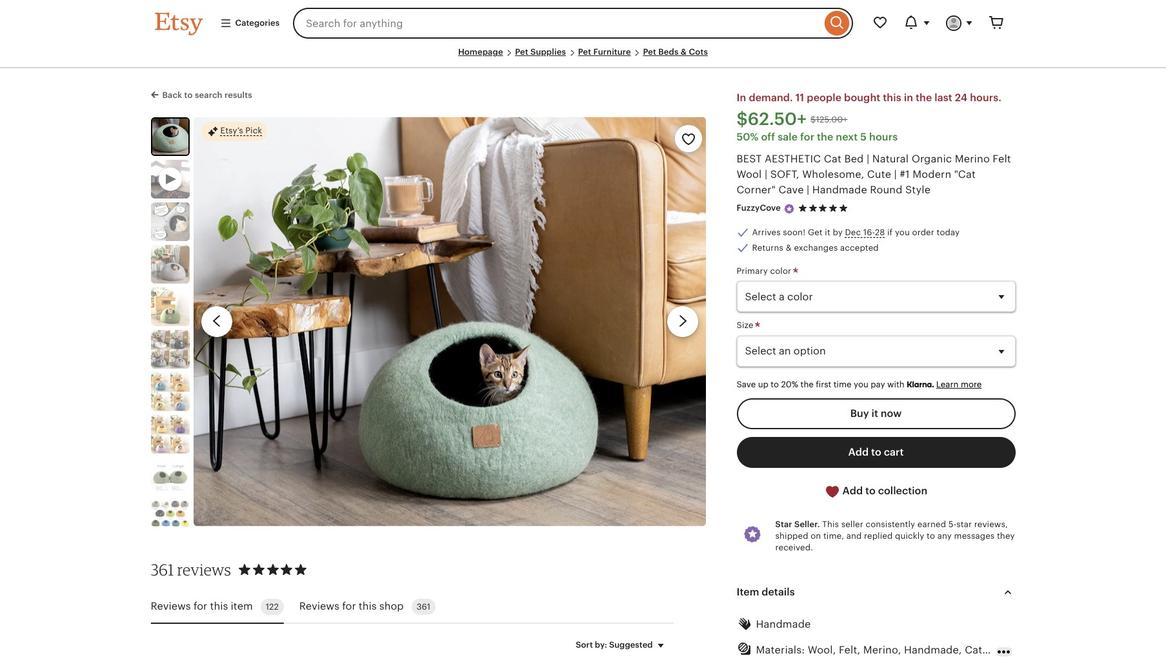 Task type: describe. For each thing, give the bounding box(es) containing it.
to for back to search results
[[184, 90, 193, 100]]

cart
[[884, 447, 904, 458]]

star
[[775, 520, 792, 530]]

by
[[833, 228, 843, 237]]

1 vertical spatial &
[[786, 243, 792, 253]]

suggested
[[609, 641, 653, 650]]

next
[[836, 132, 858, 143]]

organic
[[912, 154, 952, 165]]

2 horizontal spatial this
[[883, 92, 901, 103]]

klarna.
[[907, 380, 934, 390]]

shop
[[379, 602, 404, 613]]

menu bar containing homepage
[[155, 46, 1012, 69]]

buy it now button
[[737, 399, 1016, 430]]

in
[[737, 92, 746, 103]]

best aesthetic cat bed natural organic merino felt wool forest green image
[[151, 288, 189, 326]]

handmade inside best aesthetic cat bed | natural organic merino felt wool | soft, wholesome, cute | #1 modern "cat corner" cave | handmade round style
[[812, 185, 867, 196]]

buy it now
[[850, 409, 902, 420]]

soft,
[[770, 169, 800, 180]]

to for add to cart
[[871, 447, 882, 458]]

in
[[904, 92, 913, 103]]

this for reviews for this item
[[210, 602, 228, 613]]

natural
[[872, 154, 909, 165]]

1 vertical spatial handmade
[[756, 620, 811, 631]]

reviews for this item
[[151, 602, 253, 613]]

accepted
[[840, 243, 879, 253]]

homepage link
[[458, 47, 503, 57]]

soon! get
[[783, 228, 823, 237]]

arrives soon! get it by dec 16-28 if you order today
[[752, 228, 960, 237]]

back
[[162, 90, 182, 100]]

24
[[955, 92, 968, 103]]

pet for pet beds & cots
[[643, 47, 656, 57]]

best aesthetic cat bed natural organic merino felt wool image 5 image
[[151, 330, 189, 369]]

primary color
[[737, 267, 794, 276]]

pet beds & cots link
[[643, 47, 708, 57]]

bought
[[844, 92, 881, 103]]

beds
[[658, 47, 679, 57]]

0 horizontal spatial &
[[681, 47, 687, 57]]

today
[[937, 228, 960, 237]]

materials:
[[756, 645, 805, 656]]

the for you
[[801, 380, 814, 390]]

16-
[[863, 228, 875, 237]]

dec
[[845, 228, 861, 237]]

collection
[[878, 486, 928, 497]]

and
[[847, 532, 862, 542]]

361 reviews
[[151, 561, 231, 580]]

seller
[[841, 520, 864, 530]]

add for add to cart
[[848, 447, 869, 458]]

returns & exchanges accepted
[[752, 243, 879, 253]]

details
[[762, 588, 795, 599]]

approved
[[1045, 645, 1094, 656]]

tab list containing reviews for this item
[[151, 592, 674, 625]]

seller.
[[795, 520, 820, 530]]

best aesthetic cat bed natural organic merino felt wool image 9 image
[[151, 501, 189, 539]]

sale
[[778, 132, 798, 143]]

cute
[[867, 169, 891, 180]]

arrives
[[752, 228, 781, 237]]

0 horizontal spatial you
[[854, 380, 869, 390]]

messages
[[954, 532, 995, 542]]

etsy's
[[220, 126, 243, 136]]

best aesthetic cat bed natural organic merino felt wool image 6 image
[[151, 373, 189, 412]]

size
[[737, 321, 756, 331]]

to inside this seller consistently earned 5-star reviews, shipped on time, and replied quickly to any messages they received.
[[927, 532, 935, 542]]

pet for pet supplies
[[515, 47, 528, 57]]

felt,
[[839, 645, 861, 656]]

results
[[225, 90, 252, 100]]

demand.
[[749, 92, 793, 103]]

merino
[[955, 154, 990, 165]]

0 vertical spatial it
[[825, 228, 831, 237]]

this for reviews for this shop
[[359, 602, 377, 613]]

pet supplies
[[515, 47, 566, 57]]

learn more button
[[936, 380, 982, 390]]

time,
[[824, 532, 844, 542]]

primary
[[737, 267, 768, 276]]

bed
[[844, 154, 864, 165]]

on
[[811, 532, 821, 542]]

sort by: suggested
[[576, 641, 653, 650]]

pet beds & cots
[[643, 47, 708, 57]]

star
[[957, 520, 972, 530]]

20%
[[781, 380, 799, 390]]

people
[[807, 92, 842, 103]]

save
[[737, 380, 756, 390]]

| right wool on the top
[[765, 169, 768, 180]]

pick
[[245, 126, 262, 136]]

reviews,
[[974, 520, 1008, 530]]



Task type: vqa. For each thing, say whether or not it's contained in the screenshot.
the 'quickly'
yes



Task type: locate. For each thing, give the bounding box(es) containing it.
1 horizontal spatial reviews
[[299, 602, 339, 613]]

the left first
[[801, 380, 814, 390]]

add
[[848, 447, 869, 458], [843, 486, 863, 497]]

handmade,
[[904, 645, 962, 656]]

best
[[737, 154, 762, 165]]

1 horizontal spatial it
[[872, 409, 878, 420]]

time
[[834, 380, 852, 390]]

cat right tested,
[[1025, 645, 1042, 656]]

reviews down the 361 reviews on the bottom left of the page
[[151, 602, 191, 613]]

to left cart
[[871, 447, 882, 458]]

361 left reviews
[[151, 561, 174, 580]]

361 for 361 reviews
[[151, 561, 174, 580]]

1 horizontal spatial 361
[[417, 603, 431, 612]]

1 reviews from the left
[[151, 602, 191, 613]]

pet for pet furniture
[[578, 47, 591, 57]]

0 horizontal spatial it
[[825, 228, 831, 237]]

| left #1
[[894, 169, 897, 180]]

cat left tested,
[[965, 645, 983, 656]]

more
[[961, 380, 982, 390]]

2 vertical spatial the
[[801, 380, 814, 390]]

it right the buy
[[872, 409, 878, 420]]

0 horizontal spatial cat
[[824, 154, 842, 165]]

pet left furniture
[[578, 47, 591, 57]]

pet left supplies
[[515, 47, 528, 57]]

1 horizontal spatial cat
[[965, 645, 983, 656]]

for right 'sale'
[[800, 132, 815, 143]]

merino,
[[863, 645, 901, 656]]

sort by: suggested button
[[566, 632, 678, 659]]

now
[[881, 409, 902, 420]]

the
[[916, 92, 932, 103], [817, 132, 834, 143], [801, 380, 814, 390]]

$62.50+
[[737, 110, 807, 129]]

first
[[816, 380, 832, 390]]

item
[[737, 588, 759, 599]]

cat inside best aesthetic cat bed | natural organic merino felt wool | soft, wholesome, cute | #1 modern "cat corner" cave | handmade round style
[[824, 154, 842, 165]]

star_seller image
[[784, 203, 795, 215]]

star seller.
[[775, 520, 820, 530]]

handmade
[[812, 185, 867, 196], [756, 620, 811, 631]]

add left cart
[[848, 447, 869, 458]]

add to collection button
[[737, 476, 1016, 508]]

save up to 20% the first time you pay with klarna. learn more
[[737, 380, 982, 390]]

back to search results link
[[151, 88, 252, 102]]

best aesthetic cat bed natural organic merino felt wool image 8 image
[[151, 458, 189, 497]]

361 for 361
[[417, 603, 431, 612]]

1 horizontal spatial &
[[786, 243, 792, 253]]

wool,
[[808, 645, 836, 656]]

style
[[906, 185, 931, 196]]

you right if
[[895, 228, 910, 237]]

2 pet from the left
[[578, 47, 591, 57]]

0 horizontal spatial reviews
[[151, 602, 191, 613]]

best aesthetic cat bed natural organic merino felt wool image 7 image
[[151, 416, 189, 454]]

1 vertical spatial it
[[872, 409, 878, 420]]

$125.00+
[[811, 115, 848, 124]]

wholesome,
[[802, 169, 865, 180]]

best aesthetic cat bed natural organic merino felt wool earth brown image
[[151, 245, 189, 284]]

the for hours
[[817, 132, 834, 143]]

cots
[[689, 47, 708, 57]]

cave
[[779, 185, 804, 196]]

Search for anything text field
[[293, 8, 821, 39]]

0 horizontal spatial 361
[[151, 561, 174, 580]]

handmade up materials:
[[756, 620, 811, 631]]

exchanges
[[794, 243, 838, 253]]

they
[[997, 532, 1015, 542]]

11
[[796, 92, 804, 103]]

hours.
[[970, 92, 1002, 103]]

1 vertical spatial you
[[854, 380, 869, 390]]

homepage
[[458, 47, 503, 57]]

pet left beds
[[643, 47, 656, 57]]

1 pet from the left
[[515, 47, 528, 57]]

for for reviews for this shop
[[342, 602, 356, 613]]

& left the cots at the right top
[[681, 47, 687, 57]]

for down reviews
[[194, 602, 207, 613]]

categories button
[[210, 12, 289, 35]]

| right bed
[[867, 154, 870, 165]]

to for add to collection
[[866, 486, 876, 497]]

none search field inside categories banner
[[293, 8, 853, 39]]

for left shop
[[342, 602, 356, 613]]

2 horizontal spatial for
[[800, 132, 815, 143]]

0 horizontal spatial the
[[801, 380, 814, 390]]

0 horizontal spatial this
[[210, 602, 228, 613]]

& right returns
[[786, 243, 792, 253]]

pay
[[871, 380, 885, 390]]

1 horizontal spatial for
[[342, 602, 356, 613]]

3 pet from the left
[[643, 47, 656, 57]]

to
[[184, 90, 193, 100], [771, 380, 779, 390], [871, 447, 882, 458], [866, 486, 876, 497], [927, 532, 935, 542]]

0 vertical spatial handmade
[[812, 185, 867, 196]]

this left the in
[[883, 92, 901, 103]]

if
[[887, 228, 893, 237]]

None search field
[[293, 8, 853, 39]]

fuzzycove
[[737, 204, 781, 213]]

learn
[[936, 380, 959, 390]]

0 vertical spatial 361
[[151, 561, 174, 580]]

etsy's pick button
[[201, 121, 267, 142]]

up
[[758, 380, 769, 390]]

wool
[[737, 169, 762, 180]]

modern
[[913, 169, 952, 180]]

to right up
[[771, 380, 779, 390]]

for for reviews for this item
[[194, 602, 207, 613]]

shipped
[[775, 532, 808, 542]]

reviews for reviews for this shop
[[299, 602, 339, 613]]

1 vertical spatial the
[[817, 132, 834, 143]]

it left by
[[825, 228, 831, 237]]

order
[[912, 228, 935, 237]]

2 horizontal spatial cat
[[1025, 645, 1042, 656]]

this seller consistently earned 5-star reviews, shipped on time, and replied quickly to any messages they received.
[[775, 520, 1015, 553]]

1 horizontal spatial this
[[359, 602, 377, 613]]

add for add to collection
[[843, 486, 863, 497]]

handmade down wholesome,
[[812, 185, 867, 196]]

menu bar
[[155, 46, 1012, 69]]

tab list
[[151, 592, 674, 625]]

2 horizontal spatial the
[[916, 92, 932, 103]]

122
[[266, 603, 279, 612]]

aesthetic
[[765, 154, 821, 165]]

$62.50+ $125.00+
[[737, 110, 848, 129]]

replied
[[864, 532, 893, 542]]

0 horizontal spatial best aesthetic cat bed natural organic merino felt wool image 1 image
[[152, 119, 188, 155]]

earned
[[918, 520, 946, 530]]

felt
[[993, 154, 1011, 165]]

this left item
[[210, 602, 228, 613]]

361 right shop
[[417, 603, 431, 612]]

with
[[887, 380, 905, 390]]

1 vertical spatial add
[[843, 486, 863, 497]]

1 vertical spatial 361
[[417, 603, 431, 612]]

off
[[761, 132, 775, 143]]

cat
[[824, 154, 842, 165], [965, 645, 983, 656], [1025, 645, 1042, 656]]

best aesthetic cat bed natural organic merino felt wool image 2 image
[[151, 203, 189, 241]]

best aesthetic cat bed | natural organic merino felt wool | soft, wholesome, cute | #1 modern "cat corner" cave | handmade round style
[[737, 154, 1011, 196]]

corner"
[[737, 185, 776, 196]]

add to cart button
[[737, 438, 1016, 469]]

0 vertical spatial you
[[895, 228, 910, 237]]

consistently
[[866, 520, 915, 530]]

you
[[895, 228, 910, 237], [854, 380, 869, 390]]

search
[[195, 90, 222, 100]]

it inside button
[[872, 409, 878, 420]]

pet
[[515, 47, 528, 57], [578, 47, 591, 57], [643, 47, 656, 57]]

quickly
[[895, 532, 925, 542]]

1 horizontal spatial pet
[[578, 47, 591, 57]]

to right back
[[184, 90, 193, 100]]

you left pay
[[854, 380, 869, 390]]

0 horizontal spatial handmade
[[756, 620, 811, 631]]

1 horizontal spatial the
[[817, 132, 834, 143]]

5-
[[949, 520, 957, 530]]

buy
[[850, 409, 869, 420]]

| right cave
[[807, 185, 810, 196]]

round
[[870, 185, 903, 196]]

by:
[[595, 641, 607, 650]]

this left shop
[[359, 602, 377, 613]]

add to cart
[[848, 447, 904, 458]]

item details button
[[725, 578, 1027, 609]]

cat up wholesome,
[[824, 154, 842, 165]]

1 horizontal spatial you
[[895, 228, 910, 237]]

reviews for reviews for this item
[[151, 602, 191, 613]]

the right the in
[[916, 92, 932, 103]]

reviews right 122
[[299, 602, 339, 613]]

to down the earned at the bottom
[[927, 532, 935, 542]]

&
[[681, 47, 687, 57], [786, 243, 792, 253]]

0 horizontal spatial for
[[194, 602, 207, 613]]

1 horizontal spatial best aesthetic cat bed natural organic merino felt wool image 1 image
[[193, 117, 706, 527]]

0 vertical spatial the
[[916, 92, 932, 103]]

"cat
[[954, 169, 976, 180]]

0 vertical spatial add
[[848, 447, 869, 458]]

add to collection
[[840, 486, 928, 497]]

best aesthetic cat bed natural organic merino felt wool image 1 image
[[193, 117, 706, 527], [152, 119, 188, 155]]

categories banner
[[131, 0, 1035, 46]]

1 horizontal spatial handmade
[[812, 185, 867, 196]]

pet furniture link
[[578, 47, 631, 57]]

tested,
[[985, 645, 1022, 656]]

|
[[867, 154, 870, 165], [765, 169, 768, 180], [894, 169, 897, 180], [807, 185, 810, 196]]

received.
[[775, 544, 813, 553]]

0 vertical spatial &
[[681, 47, 687, 57]]

2 reviews from the left
[[299, 602, 339, 613]]

the down $125.00+
[[817, 132, 834, 143]]

add up the seller in the right bottom of the page
[[843, 486, 863, 497]]

0 horizontal spatial pet
[[515, 47, 528, 57]]

to left the collection
[[866, 486, 876, 497]]

28
[[875, 228, 885, 237]]

color
[[770, 267, 791, 276]]

2 horizontal spatial pet
[[643, 47, 656, 57]]

supplies
[[531, 47, 566, 57]]



